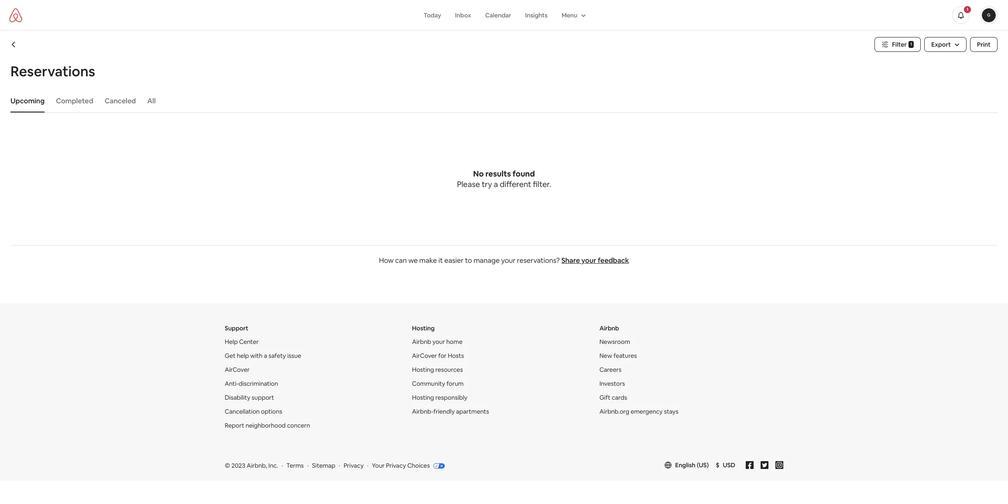 Task type: vqa. For each thing, say whether or not it's contained in the screenshot.
Terms link
yes



Task type: locate. For each thing, give the bounding box(es) containing it.
aircover left the for
[[412, 352, 437, 360]]

cards
[[612, 394, 627, 402]]

cancellation options link
[[225, 408, 282, 416]]

stays
[[664, 408, 679, 416]]

navigate to twitter image
[[761, 462, 769, 470]]

0 vertical spatial 1
[[967, 6, 969, 12]]

filter.
[[533, 179, 551, 189]]

today link
[[417, 7, 448, 23]]

newsroom
[[600, 338, 630, 346]]

1 vertical spatial aircover
[[225, 366, 250, 374]]

help
[[237, 352, 249, 360]]

hosting resources link
[[412, 366, 463, 374]]

privacy right your
[[386, 462, 406, 470]]

2 privacy from the left
[[386, 462, 406, 470]]

1 privacy from the left
[[344, 462, 364, 470]]

gift
[[600, 394, 611, 402]]

0 horizontal spatial 1
[[911, 41, 913, 47]]

airbnb-
[[412, 408, 434, 416]]

0 horizontal spatial a
[[264, 352, 267, 360]]

1 horizontal spatial aircover
[[412, 352, 437, 360]]

newsroom link
[[600, 338, 630, 346]]

aircover link
[[225, 366, 250, 374]]

sitemap link
[[312, 462, 335, 470]]

0 vertical spatial hosting
[[412, 325, 435, 333]]

airbnb-friendly apartments
[[412, 408, 489, 416]]

make
[[419, 256, 437, 265]]

upcoming button
[[6, 93, 49, 110]]

a
[[494, 179, 498, 189], [264, 352, 267, 360]]

canceled
[[105, 96, 136, 106]]

disability support
[[225, 394, 274, 402]]

your right share
[[582, 256, 596, 265]]

easier
[[445, 256, 464, 265]]

choices
[[408, 462, 430, 470]]

it
[[439, 256, 443, 265]]

aircover up anti-
[[225, 366, 250, 374]]

inc.
[[269, 462, 278, 470]]

terms
[[287, 462, 304, 470]]

airbnb-friendly apartments link
[[412, 408, 489, 416]]

we
[[408, 256, 418, 265]]

airbnb up newsroom link
[[600, 325, 619, 333]]

1 right filter
[[911, 41, 913, 47]]

emergency
[[631, 408, 663, 416]]

different
[[500, 179, 531, 189]]

aircover
[[412, 352, 437, 360], [225, 366, 250, 374]]

anti-discrimination
[[225, 380, 278, 388]]

inbox link
[[448, 7, 478, 23]]

airbnb for airbnb your home
[[412, 338, 431, 346]]

airbnb up aircover for hosts link
[[412, 338, 431, 346]]

no results found please try a different filter.
[[457, 169, 551, 189]]

1 hosting from the top
[[412, 325, 435, 333]]

privacy left your
[[344, 462, 364, 470]]

new features
[[600, 352, 637, 360]]

insights
[[525, 11, 548, 19]]

a inside the no results found please try a different filter.
[[494, 179, 498, 189]]

english (us) button
[[665, 462, 709, 470]]

0 horizontal spatial airbnb
[[412, 338, 431, 346]]

1 horizontal spatial 1
[[967, 6, 969, 12]]

a right the with
[[264, 352, 267, 360]]

center
[[239, 338, 259, 346]]

report neighborhood concern
[[225, 422, 310, 430]]

issue
[[287, 352, 301, 360]]

export
[[932, 41, 951, 48]]

airbnb
[[600, 325, 619, 333], [412, 338, 431, 346]]

help center link
[[225, 338, 259, 346]]

terms link
[[287, 462, 304, 470]]

aircover for hosts
[[412, 352, 464, 360]]

results
[[486, 169, 511, 179]]

1 vertical spatial airbnb
[[412, 338, 431, 346]]

1 horizontal spatial airbnb
[[600, 325, 619, 333]]

2 hosting from the top
[[412, 366, 434, 374]]

your right manage
[[501, 256, 516, 265]]

0 vertical spatial airbnb
[[600, 325, 619, 333]]

hosting up the community
[[412, 366, 434, 374]]

export button
[[925, 37, 967, 52]]

hosts
[[448, 352, 464, 360]]

2 horizontal spatial your
[[582, 256, 596, 265]]

1
[[967, 6, 969, 12], [911, 41, 913, 47]]

hosting responsibly link
[[412, 394, 468, 402]]

privacy
[[344, 462, 364, 470], [386, 462, 406, 470]]

a right try
[[494, 179, 498, 189]]

tab list
[[6, 90, 998, 113]]

1 horizontal spatial privacy
[[386, 462, 406, 470]]

hosting up airbnb your home
[[412, 325, 435, 333]]

apartments
[[456, 408, 489, 416]]

2 vertical spatial hosting
[[412, 394, 434, 402]]

hosting
[[412, 325, 435, 333], [412, 366, 434, 374], [412, 394, 434, 402]]

your up aircover for hosts link
[[433, 338, 445, 346]]

reservations?
[[517, 256, 560, 265]]

0 vertical spatial a
[[494, 179, 498, 189]]

anti-
[[225, 380, 239, 388]]

airbnb.org emergency stays
[[600, 408, 679, 416]]

careers
[[600, 366, 622, 374]]

hosting up airbnb- at the bottom
[[412, 394, 434, 402]]

0 vertical spatial aircover
[[412, 352, 437, 360]]

1 left main navigation menu icon
[[967, 6, 969, 12]]

filter 1
[[893, 41, 913, 48]]

1 horizontal spatial a
[[494, 179, 498, 189]]

support
[[252, 394, 274, 402]]

print
[[978, 41, 991, 48]]

0 horizontal spatial aircover
[[225, 366, 250, 374]]

home
[[447, 338, 463, 346]]

3 hosting from the top
[[412, 394, 434, 402]]

your
[[372, 462, 385, 470]]

for
[[438, 352, 447, 360]]

1 vertical spatial hosting
[[412, 366, 434, 374]]

completed button
[[52, 93, 98, 110]]

1 vertical spatial 1
[[911, 41, 913, 47]]

cancellation options
[[225, 408, 282, 416]]

canceled button
[[100, 93, 140, 110]]

share your feedback button
[[562, 256, 629, 265]]

airbnb,
[[247, 462, 267, 470]]

hosting for hosting resources
[[412, 366, 434, 374]]

0 horizontal spatial privacy
[[344, 462, 364, 470]]



Task type: describe. For each thing, give the bounding box(es) containing it.
features
[[614, 352, 637, 360]]

airbnb your home
[[412, 338, 463, 346]]

resources
[[436, 366, 463, 374]]

go back image
[[10, 41, 17, 48]]

manage
[[474, 256, 500, 265]]

tab list containing upcoming
[[6, 90, 998, 113]]

how can we make it easier to manage your reservations? share your feedback
[[379, 256, 629, 265]]

get help with a safety issue
[[225, 352, 301, 360]]

english
[[675, 462, 696, 470]]

found
[[513, 169, 535, 179]]

can
[[395, 256, 407, 265]]

filter
[[893, 41, 907, 48]]

menu button
[[555, 7, 592, 23]]

discrimination
[[239, 380, 278, 388]]

all
[[147, 96, 156, 106]]

reservations
[[10, 62, 95, 80]]

neighborhood
[[246, 422, 286, 430]]

$ usd
[[716, 462, 736, 470]]

0 horizontal spatial your
[[433, 338, 445, 346]]

calendar
[[485, 11, 511, 19]]

calendar link
[[478, 7, 518, 23]]

options
[[261, 408, 282, 416]]

help
[[225, 338, 238, 346]]

try
[[482, 179, 492, 189]]

airbnb for airbnb
[[600, 325, 619, 333]]

help center
[[225, 338, 259, 346]]

new features link
[[600, 352, 637, 360]]

investors link
[[600, 380, 625, 388]]

gift cards
[[600, 394, 627, 402]]

aircover for hosts link
[[412, 352, 464, 360]]

·
[[282, 462, 283, 470]]

all button
[[143, 93, 160, 110]]

gift cards link
[[600, 394, 627, 402]]

get
[[225, 352, 236, 360]]

privacy link
[[344, 462, 364, 470]]

disability
[[225, 394, 250, 402]]

share
[[562, 256, 580, 265]]

airbnb your home link
[[412, 338, 463, 346]]

aircover for aircover link
[[225, 366, 250, 374]]

careers link
[[600, 366, 622, 374]]

airbnb.org emergency stays link
[[600, 408, 679, 416]]

community forum link
[[412, 380, 464, 388]]

aircover for aircover for hosts
[[412, 352, 437, 360]]

community
[[412, 380, 445, 388]]

responsibly
[[436, 394, 468, 402]]

airbnb.org
[[600, 408, 630, 416]]

investors
[[600, 380, 625, 388]]

no
[[473, 169, 484, 179]]

community forum
[[412, 380, 464, 388]]

menu
[[562, 11, 578, 19]]

main navigation menu image
[[982, 8, 996, 22]]

upcoming
[[10, 96, 45, 106]]

english (us)
[[675, 462, 709, 470]]

feedback
[[598, 256, 629, 265]]

safety
[[269, 352, 286, 360]]

support
[[225, 325, 248, 333]]

hosting responsibly
[[412, 394, 468, 402]]

your privacy choices
[[372, 462, 430, 470]]

cancellation
[[225, 408, 260, 416]]

(us)
[[697, 462, 709, 470]]

navigate to instagram image
[[776, 462, 784, 470]]

©
[[225, 462, 230, 470]]

forum
[[447, 380, 464, 388]]

report neighborhood concern link
[[225, 422, 310, 430]]

print button
[[971, 37, 998, 52]]

navigate to facebook image
[[746, 462, 754, 470]]

report
[[225, 422, 244, 430]]

hosting for hosting responsibly
[[412, 394, 434, 402]]

today
[[424, 11, 441, 19]]

anti-discrimination link
[[225, 380, 278, 388]]

sitemap
[[312, 462, 335, 470]]

with
[[250, 352, 263, 360]]

2023
[[231, 462, 245, 470]]

your privacy choices link
[[372, 462, 445, 471]]

1 vertical spatial a
[[264, 352, 267, 360]]

1 inside filter 1
[[911, 41, 913, 47]]

usd
[[723, 462, 736, 470]]

concern
[[287, 422, 310, 430]]

hosting for hosting
[[412, 325, 435, 333]]

to
[[465, 256, 472, 265]]

how
[[379, 256, 394, 265]]

insights link
[[518, 7, 555, 23]]

1 horizontal spatial your
[[501, 256, 516, 265]]



